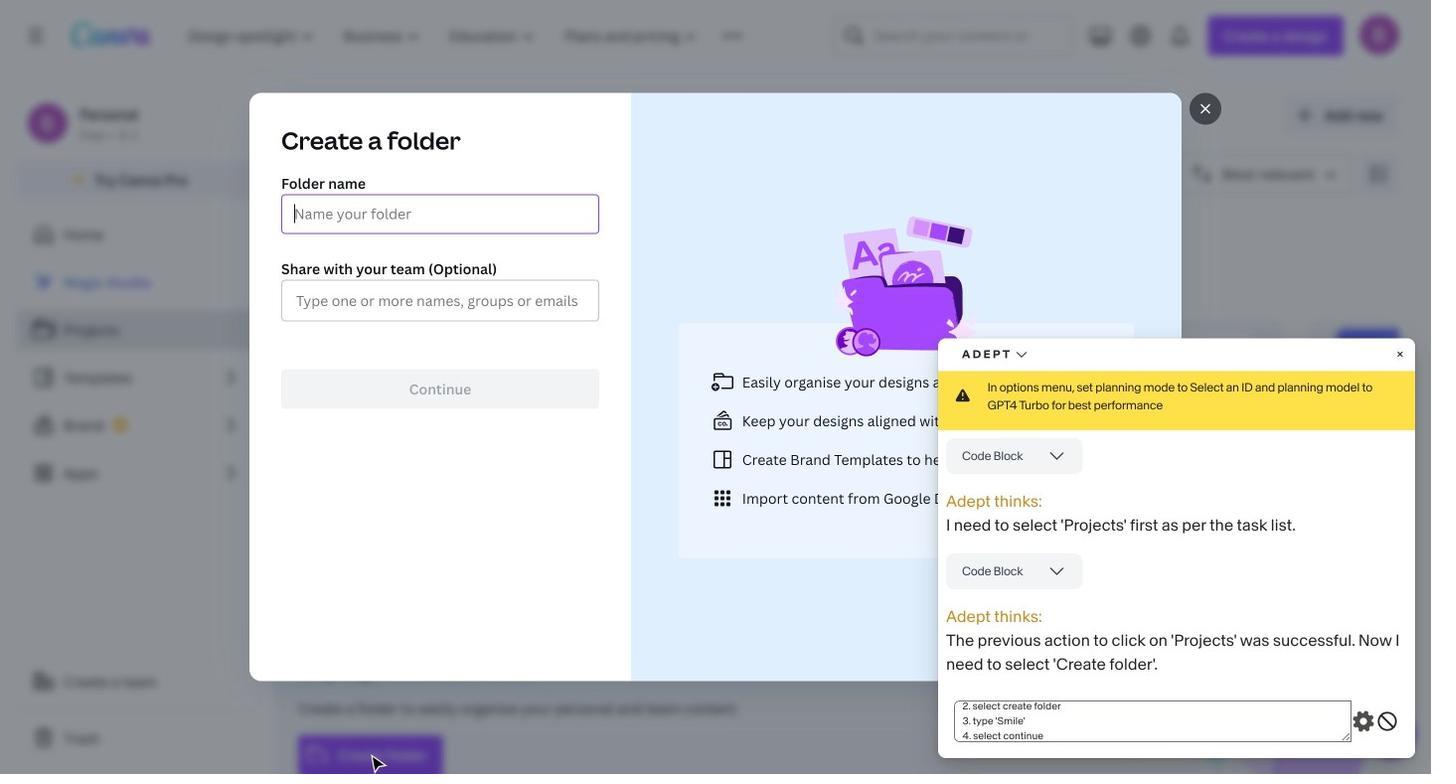 Task type: describe. For each thing, give the bounding box(es) containing it.
top level navigation element
[[175, 16, 786, 56]]

bob builder image
[[1360, 15, 1399, 54]]

Date modified button
[[495, 154, 639, 194]]

Owner button
[[274, 154, 368, 194]]



Task type: locate. For each thing, give the bounding box(es) containing it.
region
[[274, 769, 1399, 774]]

list
[[16, 262, 258, 493]]

Category button
[[376, 154, 487, 194]]

None search field
[[834, 16, 1073, 56]]

Search search field
[[874, 17, 1033, 55]]

Sort by button
[[1177, 154, 1352, 194]]

group
[[274, 321, 646, 515], [274, 321, 457, 462], [477, 321, 664, 515], [481, 321, 664, 506], [684, 321, 1189, 515], [688, 321, 871, 462], [890, 321, 1403, 515], [894, 321, 1077, 506], [1101, 321, 1284, 506], [1304, 321, 1431, 515], [1308, 321, 1431, 462]]



Task type: vqa. For each thing, say whether or not it's contained in the screenshot.
list
yes



